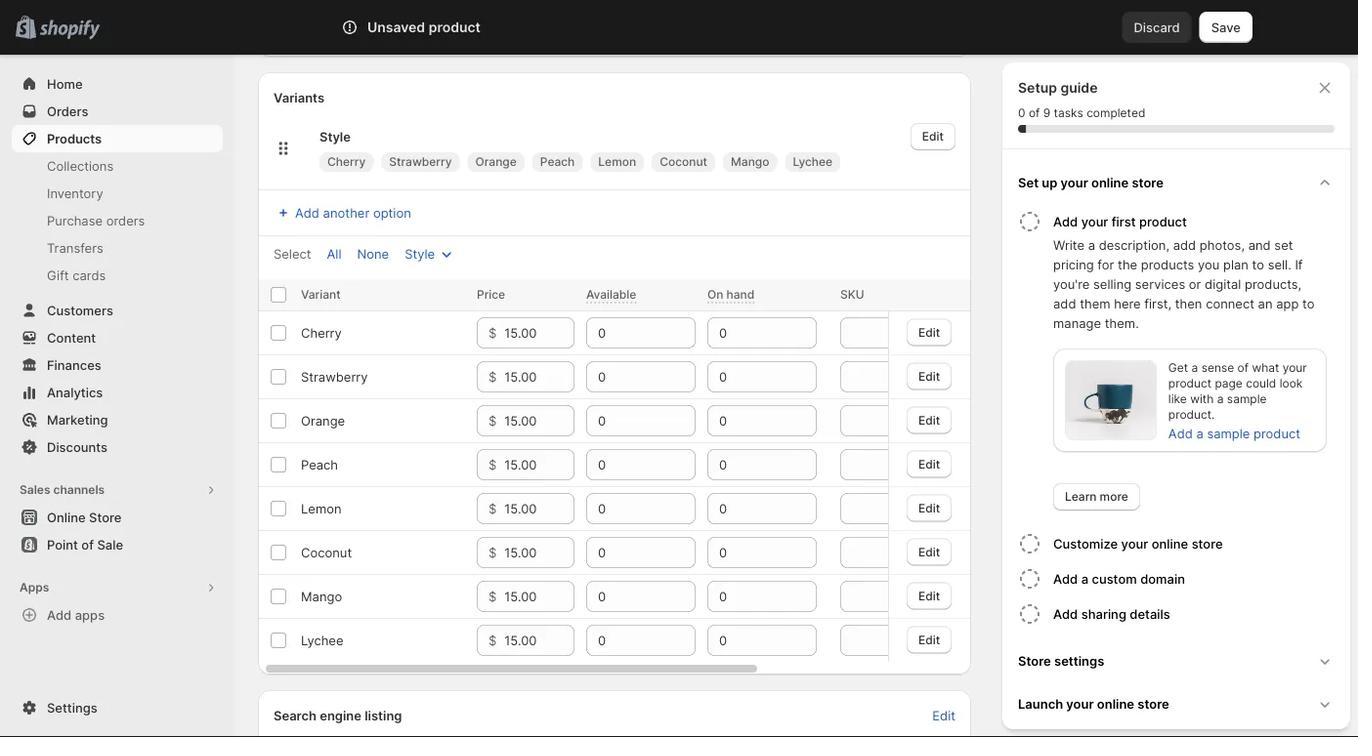 Task type: vqa. For each thing, say whether or not it's contained in the screenshot.
Cherry's Edit
yes



Task type: describe. For each thing, give the bounding box(es) containing it.
customers link
[[12, 297, 223, 324]]

them
[[1080, 296, 1111, 311]]

0 horizontal spatial coconut
[[301, 545, 352, 561]]

orders link
[[12, 98, 223, 125]]

1 horizontal spatial orange
[[476, 155, 517, 169]]

0 horizontal spatial strawberry
[[301, 369, 368, 385]]

look
[[1280, 377, 1303, 391]]

marketing
[[47, 412, 108, 428]]

$ for coconut
[[489, 545, 497, 561]]

edit for mango
[[919, 589, 940, 603]]

digital
[[1205, 277, 1242, 292]]

cards
[[73, 268, 106, 283]]

home link
[[12, 70, 223, 98]]

your inside the set up your online store button
[[1061, 175, 1089, 190]]

sales channels
[[20, 483, 105, 497]]

$ for peach
[[489, 457, 497, 473]]

inventory
[[47, 186, 103, 201]]

photos,
[[1200, 238, 1245, 253]]

what
[[1252, 361, 1280, 375]]

add your first product element
[[1015, 236, 1343, 511]]

learn more
[[1065, 490, 1129, 504]]

marketing link
[[12, 407, 223, 434]]

mark customize your online store as done image
[[1018, 533, 1042, 556]]

0 vertical spatial strawberry
[[389, 155, 452, 169]]

them.
[[1105, 316, 1139, 331]]

or
[[1189, 277, 1202, 292]]

$ text field for orange
[[505, 406, 575, 437]]

on
[[708, 288, 724, 302]]

style button
[[393, 240, 468, 268]]

channels
[[53, 483, 105, 497]]

$ for lychee
[[489, 633, 497, 648]]

available
[[586, 288, 637, 302]]

0 horizontal spatial style
[[320, 129, 351, 144]]

analytics
[[47, 385, 103, 400]]

customize your online store button
[[1054, 527, 1343, 562]]

set
[[1018, 175, 1039, 190]]

options element for edit button associated with coconut
[[301, 545, 352, 561]]

with
[[1191, 392, 1214, 407]]

inventory link
[[12, 180, 223, 207]]

$ text field for mango
[[505, 582, 575, 613]]

gift cards
[[47, 268, 106, 283]]

if
[[1295, 257, 1303, 272]]

0 vertical spatial sample
[[1227, 392, 1267, 407]]

options element for edit button related to strawberry
[[301, 369, 368, 385]]

first
[[1112, 214, 1136, 229]]

for
[[1098, 257, 1115, 272]]

gift cards link
[[12, 262, 223, 289]]

add another option button
[[262, 199, 423, 227]]

0 vertical spatial peach
[[540, 155, 575, 169]]

style inside style "dropdown button"
[[405, 246, 435, 261]]

another
[[323, 205, 370, 220]]

edit button for strawberry
[[907, 363, 952, 390]]

an
[[1258, 296, 1273, 311]]

options element for edit button for peach
[[301, 457, 338, 473]]

the
[[1118, 257, 1138, 272]]

price
[[477, 288, 505, 302]]

0 vertical spatial cherry
[[327, 155, 366, 169]]

online store button
[[0, 504, 235, 532]]

1 vertical spatial mango
[[301, 589, 342, 605]]

customers
[[47, 303, 113, 318]]

settings
[[1055, 654, 1105, 669]]

add for details
[[1054, 607, 1078, 622]]

plan
[[1224, 257, 1249, 272]]

1 horizontal spatial add
[[1174, 238, 1196, 253]]

add a custom domain
[[1054, 572, 1186, 587]]

customs
[[323, 26, 374, 42]]

options element for edit button related to lemon
[[301, 501, 342, 517]]

$ text field for lychee
[[505, 626, 575, 657]]

your for customize your online store
[[1122, 537, 1149, 552]]

add inside get a sense of what your product page could look like with a sample product. add a sample product
[[1169, 426, 1193, 441]]

edit for strawberry
[[919, 369, 940, 383]]

point of sale link
[[12, 532, 223, 559]]

of for sale
[[81, 538, 94, 553]]

search button
[[396, 12, 963, 43]]

learn more link
[[1054, 484, 1140, 511]]

set up your online store
[[1018, 175, 1164, 190]]

your for add your first product
[[1082, 214, 1109, 229]]

could
[[1246, 377, 1277, 391]]

point
[[47, 538, 78, 553]]

$ for lemon
[[489, 501, 497, 517]]

more
[[1100, 490, 1129, 504]]

add left apps on the left bottom of the page
[[47, 608, 72, 623]]

your for launch your online store
[[1067, 697, 1094, 712]]

0 horizontal spatial peach
[[301, 457, 338, 473]]

discounts
[[47, 440, 107, 455]]

options element for edit button for orange
[[301, 413, 345, 429]]

options element for edit button for lychee
[[301, 633, 344, 648]]

purchase orders
[[47, 213, 145, 228]]

apps button
[[12, 575, 223, 602]]

add customs information
[[295, 26, 446, 42]]

a down page
[[1218, 392, 1224, 407]]

domain
[[1141, 572, 1186, 587]]

tasks
[[1054, 106, 1084, 120]]

product inside button
[[1140, 214, 1187, 229]]

$ for strawberry
[[489, 369, 497, 385]]

0 vertical spatial lemon
[[598, 155, 636, 169]]

of inside get a sense of what your product page could look like with a sample product. add a sample product
[[1238, 361, 1249, 375]]

search for search
[[428, 20, 469, 35]]

$ for cherry
[[489, 325, 497, 341]]

engine
[[320, 709, 362, 724]]

collections
[[47, 158, 114, 173]]

discounts link
[[12, 434, 223, 461]]

add for option
[[295, 205, 320, 220]]

discard
[[1134, 20, 1180, 35]]

edit button for peach
[[907, 451, 952, 478]]

add your first product button
[[1054, 204, 1343, 236]]

analytics link
[[12, 379, 223, 407]]

store settings button
[[1011, 640, 1343, 683]]

point of sale button
[[0, 532, 235, 559]]

1 vertical spatial add
[[1054, 296, 1077, 311]]

1 horizontal spatial coconut
[[660, 155, 708, 169]]

you're
[[1054, 277, 1090, 292]]

add a custom domain button
[[1054, 562, 1343, 597]]

$ text field for cherry
[[505, 318, 575, 349]]

1 horizontal spatial to
[[1303, 296, 1315, 311]]

products
[[1141, 257, 1195, 272]]

setup guide dialog
[[1003, 63, 1351, 730]]

learn
[[1065, 490, 1097, 504]]



Task type: locate. For each thing, give the bounding box(es) containing it.
product down get
[[1169, 377, 1212, 391]]

add up write
[[1054, 214, 1078, 229]]

add right mark add sharing details as done icon
[[1054, 607, 1078, 622]]

1 horizontal spatial search
[[428, 20, 469, 35]]

lychee
[[793, 155, 833, 169], [301, 633, 344, 648]]

6 options element from the top
[[301, 545, 352, 561]]

search inside button
[[428, 20, 469, 35]]

get
[[1169, 361, 1189, 375]]

add apps button
[[12, 602, 223, 629]]

8 $ from the top
[[489, 633, 497, 648]]

add left the customs
[[295, 26, 320, 42]]

8 options element from the top
[[301, 633, 344, 648]]

options element for edit button for mango
[[301, 589, 342, 605]]

1 vertical spatial store
[[1018, 654, 1051, 669]]

content link
[[12, 324, 223, 352]]

product up the 'description,'
[[1140, 214, 1187, 229]]

add sharing details button
[[1054, 597, 1343, 632]]

to
[[1253, 257, 1265, 272], [1303, 296, 1315, 311]]

0 of 9 tasks completed
[[1018, 106, 1146, 120]]

your inside add your first product button
[[1082, 214, 1109, 229]]

4 $ text field from the top
[[505, 538, 575, 569]]

$ text field for lemon
[[505, 494, 575, 525]]

mark add sharing details as done image
[[1018, 603, 1042, 627]]

and
[[1249, 238, 1271, 253]]

mark add your first product as done image
[[1018, 210, 1042, 234]]

store inside launch your online store button
[[1138, 697, 1170, 712]]

0 horizontal spatial orange
[[301, 413, 345, 429]]

your up add a custom domain
[[1122, 537, 1149, 552]]

like
[[1169, 392, 1187, 407]]

0 horizontal spatial add
[[1054, 296, 1077, 311]]

strawberry
[[389, 155, 452, 169], [301, 369, 368, 385]]

all
[[327, 246, 342, 261]]

0 horizontal spatial store
[[89, 510, 122, 525]]

store down store settings button
[[1138, 697, 1170, 712]]

online store
[[47, 510, 122, 525]]

your inside the customize your online store button
[[1122, 537, 1149, 552]]

1 vertical spatial lemon
[[301, 501, 342, 517]]

1 vertical spatial coconut
[[301, 545, 352, 561]]

options element containing lychee
[[301, 633, 344, 648]]

4 $ from the top
[[489, 457, 497, 473]]

none
[[357, 246, 389, 261]]

your left the first
[[1082, 214, 1109, 229]]

options element containing cherry
[[301, 325, 342, 341]]

a for add a custom domain
[[1082, 572, 1089, 587]]

add sharing details
[[1054, 607, 1171, 622]]

4 options element from the top
[[301, 457, 338, 473]]

sense
[[1202, 361, 1235, 375]]

apps
[[20, 581, 49, 595]]

options element containing strawberry
[[301, 369, 368, 385]]

details
[[1130, 607, 1171, 622]]

0 vertical spatial style
[[320, 129, 351, 144]]

$ text field for coconut
[[505, 538, 575, 569]]

5 $ from the top
[[489, 501, 497, 517]]

1 $ text field from the top
[[505, 362, 575, 393]]

2 $ from the top
[[489, 369, 497, 385]]

mango
[[731, 155, 770, 169], [301, 589, 342, 605]]

app
[[1277, 296, 1299, 311]]

$ text field
[[505, 318, 575, 349], [505, 406, 575, 437], [505, 450, 575, 481], [505, 538, 575, 569], [505, 582, 575, 613]]

gift
[[47, 268, 69, 283]]

1 $ from the top
[[489, 325, 497, 341]]

search
[[428, 20, 469, 35], [274, 709, 317, 724]]

a for get a sense of what your product page could look like with a sample product. add a sample product
[[1192, 361, 1199, 375]]

0 horizontal spatial mango
[[301, 589, 342, 605]]

a right get
[[1192, 361, 1199, 375]]

of for 9
[[1029, 106, 1040, 120]]

store up sale
[[89, 510, 122, 525]]

a down product. at the right
[[1197, 426, 1204, 441]]

online store link
[[12, 504, 223, 532]]

0 vertical spatial orange
[[476, 155, 517, 169]]

search for search engine listing
[[274, 709, 317, 724]]

of up page
[[1238, 361, 1249, 375]]

1 vertical spatial $ text field
[[505, 494, 575, 525]]

option
[[373, 205, 411, 220]]

all button
[[315, 240, 353, 268]]

you
[[1198, 257, 1220, 272]]

orders
[[106, 213, 145, 228]]

$ for orange
[[489, 413, 497, 429]]

cherry down variant
[[301, 325, 342, 341]]

1 $ text field from the top
[[505, 318, 575, 349]]

get a sense of what your product page could look like with a sample product. add a sample product
[[1169, 361, 1308, 441]]

1 horizontal spatial store
[[1018, 654, 1051, 669]]

0 horizontal spatial search
[[274, 709, 317, 724]]

None number field
[[586, 318, 667, 349], [708, 318, 788, 349], [586, 362, 667, 393], [708, 362, 788, 393], [586, 406, 667, 437], [708, 406, 788, 437], [586, 450, 667, 481], [708, 450, 788, 481], [586, 494, 667, 525], [708, 494, 788, 525], [586, 538, 667, 569], [708, 538, 788, 569], [586, 582, 667, 613], [708, 582, 788, 613], [586, 626, 667, 657], [708, 626, 788, 657], [586, 318, 667, 349], [708, 318, 788, 349], [586, 362, 667, 393], [708, 362, 788, 393], [586, 406, 667, 437], [708, 406, 788, 437], [586, 450, 667, 481], [708, 450, 788, 481], [586, 494, 667, 525], [708, 494, 788, 525], [586, 538, 667, 569], [708, 538, 788, 569], [586, 582, 667, 613], [708, 582, 788, 613], [586, 626, 667, 657], [708, 626, 788, 657]]

add right mark add a custom domain as done image
[[1054, 572, 1078, 587]]

0 vertical spatial lychee
[[793, 155, 833, 169]]

store
[[1132, 175, 1164, 190], [1192, 537, 1223, 552], [1138, 697, 1170, 712]]

1 horizontal spatial peach
[[540, 155, 575, 169]]

sample down could
[[1227, 392, 1267, 407]]

add for information
[[295, 26, 320, 42]]

0 vertical spatial of
[[1029, 106, 1040, 120]]

1 horizontal spatial mango
[[731, 155, 770, 169]]

edit button for lemon
[[907, 495, 952, 522]]

0 vertical spatial search
[[428, 20, 469, 35]]

0 vertical spatial add
[[1174, 238, 1196, 253]]

finances link
[[12, 352, 223, 379]]

0 vertical spatial store
[[89, 510, 122, 525]]

0 vertical spatial $ text field
[[505, 362, 575, 393]]

$ text field for strawberry
[[505, 362, 575, 393]]

1 horizontal spatial style
[[405, 246, 435, 261]]

store inside setup guide "dialog"
[[1018, 654, 1051, 669]]

a for write a description, add photos, and set pricing for the products you plan to sell. if you're selling services or digital products, add them here first, then connect an app to manage them.
[[1089, 238, 1096, 253]]

$ text field for peach
[[505, 450, 575, 481]]

collections link
[[12, 152, 223, 180]]

1 vertical spatial orange
[[301, 413, 345, 429]]

sale
[[97, 538, 123, 553]]

store settings
[[1018, 654, 1105, 669]]

1 vertical spatial peach
[[301, 457, 338, 473]]

2 vertical spatial online
[[1097, 697, 1135, 712]]

3 $ from the top
[[489, 413, 497, 429]]

edit button for mango
[[907, 583, 952, 610]]

0 vertical spatial online
[[1092, 175, 1129, 190]]

hand
[[727, 288, 755, 302]]

0 horizontal spatial to
[[1253, 257, 1265, 272]]

2 options element from the top
[[301, 369, 368, 385]]

store inside the customize your online store button
[[1192, 537, 1223, 552]]

of left 9
[[1029, 106, 1040, 120]]

mark add a custom domain as done image
[[1018, 568, 1042, 591]]

launch your online store
[[1018, 697, 1170, 712]]

6 $ from the top
[[489, 545, 497, 561]]

store up the first
[[1132, 175, 1164, 190]]

1 options element from the top
[[301, 325, 342, 341]]

style right none
[[405, 246, 435, 261]]

edit for coconut
[[919, 545, 940, 559]]

a inside button
[[1082, 572, 1089, 587]]

$ for mango
[[489, 589, 497, 605]]

add another option
[[295, 205, 411, 220]]

options element containing peach
[[301, 457, 338, 473]]

store up launch
[[1018, 654, 1051, 669]]

a right write
[[1089, 238, 1096, 253]]

to down and
[[1253, 257, 1265, 272]]

2 vertical spatial $ text field
[[505, 626, 575, 657]]

online up add your first product
[[1092, 175, 1129, 190]]

add for first
[[1054, 214, 1078, 229]]

unsaved product
[[367, 19, 481, 36]]

2 vertical spatial store
[[1138, 697, 1170, 712]]

apps
[[75, 608, 105, 623]]

your
[[1061, 175, 1089, 190], [1082, 214, 1109, 229], [1283, 361, 1308, 375], [1122, 537, 1149, 552], [1067, 697, 1094, 712]]

style
[[320, 129, 351, 144], [405, 246, 435, 261]]

edit for cherry
[[919, 325, 940, 339]]

options element containing orange
[[301, 413, 345, 429]]

1 horizontal spatial of
[[1029, 106, 1040, 120]]

2 vertical spatial of
[[81, 538, 94, 553]]

manage
[[1054, 316, 1102, 331]]

edit button
[[911, 123, 956, 151]]

options element containing mango
[[301, 589, 342, 605]]

1 horizontal spatial strawberry
[[389, 155, 452, 169]]

edit button for cherry
[[907, 319, 952, 346]]

search left engine
[[274, 709, 317, 724]]

a left "custom"
[[1082, 572, 1089, 587]]

2 horizontal spatial of
[[1238, 361, 1249, 375]]

1 vertical spatial store
[[1192, 537, 1223, 552]]

search right unsaved
[[428, 20, 469, 35]]

customize
[[1054, 537, 1118, 552]]

sales
[[20, 483, 50, 497]]

edit button for orange
[[907, 407, 952, 434]]

5 options element from the top
[[301, 501, 342, 517]]

0 horizontal spatial of
[[81, 538, 94, 553]]

1 horizontal spatial lemon
[[598, 155, 636, 169]]

store
[[89, 510, 122, 525], [1018, 654, 1051, 669]]

transfers link
[[12, 235, 223, 262]]

5 $ text field from the top
[[505, 582, 575, 613]]

1 vertical spatial lychee
[[301, 633, 344, 648]]

write
[[1054, 238, 1085, 253]]

shopify image
[[39, 20, 100, 40]]

7 options element from the top
[[301, 589, 342, 605]]

cherry up another
[[327, 155, 366, 169]]

first,
[[1145, 296, 1172, 311]]

$
[[489, 325, 497, 341], [489, 369, 497, 385], [489, 413, 497, 429], [489, 457, 497, 473], [489, 501, 497, 517], [489, 545, 497, 561], [489, 589, 497, 605], [489, 633, 497, 648]]

products,
[[1245, 277, 1302, 292]]

add for custom
[[1054, 572, 1078, 587]]

edit for peach
[[919, 457, 940, 471]]

add left another
[[295, 205, 320, 220]]

add down product. at the right
[[1169, 426, 1193, 441]]

save
[[1212, 20, 1241, 35]]

online for customize your online store
[[1152, 537, 1189, 552]]

your right up
[[1061, 175, 1089, 190]]

add inside button
[[295, 205, 320, 220]]

add down you're
[[1054, 296, 1077, 311]]

content
[[47, 330, 96, 346]]

1 horizontal spatial lychee
[[793, 155, 833, 169]]

strawberry down variant
[[301, 369, 368, 385]]

information
[[378, 26, 446, 42]]

your up look
[[1283, 361, 1308, 375]]

launch
[[1018, 697, 1064, 712]]

setup guide
[[1018, 80, 1098, 96]]

0 vertical spatial mango
[[731, 155, 770, 169]]

products link
[[12, 125, 223, 152]]

sample down product. at the right
[[1207, 426, 1250, 441]]

1 vertical spatial of
[[1238, 361, 1249, 375]]

variants
[[274, 90, 325, 105]]

add up the products
[[1174, 238, 1196, 253]]

options element for cherry's edit button
[[301, 325, 342, 341]]

online for launch your online store
[[1097, 697, 1135, 712]]

3 $ text field from the top
[[505, 626, 575, 657]]

options element containing lemon
[[301, 501, 342, 517]]

1 vertical spatial sample
[[1207, 426, 1250, 441]]

transfers
[[47, 240, 103, 256]]

page
[[1215, 377, 1243, 391]]

options element
[[301, 325, 342, 341], [301, 369, 368, 385], [301, 413, 345, 429], [301, 457, 338, 473], [301, 501, 342, 517], [301, 545, 352, 561], [301, 589, 342, 605], [301, 633, 344, 648]]

edit for orange
[[919, 413, 940, 427]]

product down look
[[1254, 426, 1301, 441]]

1 vertical spatial online
[[1152, 537, 1189, 552]]

edit inside dropdown button
[[922, 130, 944, 144]]

product right unsaved
[[429, 19, 481, 36]]

your right launch
[[1067, 697, 1094, 712]]

store for launch your online store
[[1138, 697, 1170, 712]]

customize your online store
[[1054, 537, 1223, 552]]

1 vertical spatial search
[[274, 709, 317, 724]]

of left sale
[[81, 538, 94, 553]]

custom
[[1092, 572, 1137, 587]]

store for customize your online store
[[1192, 537, 1223, 552]]

3 options element from the top
[[301, 413, 345, 429]]

add customs information button
[[262, 21, 968, 48]]

2 $ text field from the top
[[505, 494, 575, 525]]

of inside point of sale link
[[81, 538, 94, 553]]

a inside write a description, add photos, and set pricing for the products you plan to sell. if you're selling services or digital products, add them here first, then connect an app to manage them.
[[1089, 238, 1096, 253]]

1 vertical spatial style
[[405, 246, 435, 261]]

edit for lychee
[[919, 633, 940, 647]]

7 $ from the top
[[489, 589, 497, 605]]

1 vertical spatial to
[[1303, 296, 1315, 311]]

options element containing coconut
[[301, 545, 352, 561]]

$ text field
[[505, 362, 575, 393], [505, 494, 575, 525], [505, 626, 575, 657]]

0 vertical spatial to
[[1253, 257, 1265, 272]]

online down settings
[[1097, 697, 1135, 712]]

online up "domain"
[[1152, 537, 1189, 552]]

then
[[1176, 296, 1203, 311]]

search engine listing
[[274, 709, 402, 724]]

edit button for coconut
[[907, 539, 952, 566]]

None text field
[[841, 362, 975, 393], [841, 406, 975, 437], [841, 538, 975, 569], [841, 362, 975, 393], [841, 406, 975, 437], [841, 538, 975, 569]]

store up add a custom domain button
[[1192, 537, 1223, 552]]

None text field
[[841, 318, 975, 349], [841, 450, 975, 481], [841, 494, 975, 525], [841, 582, 975, 613], [841, 626, 975, 657], [841, 318, 975, 349], [841, 450, 975, 481], [841, 494, 975, 525], [841, 582, 975, 613], [841, 626, 975, 657]]

completed
[[1087, 106, 1146, 120]]

settings
[[47, 701, 97, 716]]

0 vertical spatial store
[[1132, 175, 1164, 190]]

variant
[[301, 288, 341, 302]]

description,
[[1099, 238, 1170, 253]]

0 vertical spatial coconut
[[660, 155, 708, 169]]

your inside launch your online store button
[[1067, 697, 1094, 712]]

3 $ text field from the top
[[505, 450, 575, 481]]

1 vertical spatial cherry
[[301, 325, 342, 341]]

sharing
[[1082, 607, 1127, 622]]

style down variants
[[320, 129, 351, 144]]

0 horizontal spatial lychee
[[301, 633, 344, 648]]

to right app
[[1303, 296, 1315, 311]]

a
[[1089, 238, 1096, 253], [1192, 361, 1199, 375], [1218, 392, 1224, 407], [1197, 426, 1204, 441], [1082, 572, 1089, 587]]

1 vertical spatial strawberry
[[301, 369, 368, 385]]

edit for lemon
[[919, 501, 940, 515]]

store inside the set up your online store button
[[1132, 175, 1164, 190]]

your inside get a sense of what your product page could look like with a sample product. add a sample product
[[1283, 361, 1308, 375]]

pricing
[[1054, 257, 1094, 272]]

strawberry up option
[[389, 155, 452, 169]]

add your first product
[[1054, 214, 1187, 229]]

2 $ text field from the top
[[505, 406, 575, 437]]

0 horizontal spatial lemon
[[301, 501, 342, 517]]

add a sample product button
[[1157, 420, 1313, 448]]

edit button for lychee
[[907, 627, 952, 654]]

services
[[1136, 277, 1186, 292]]



